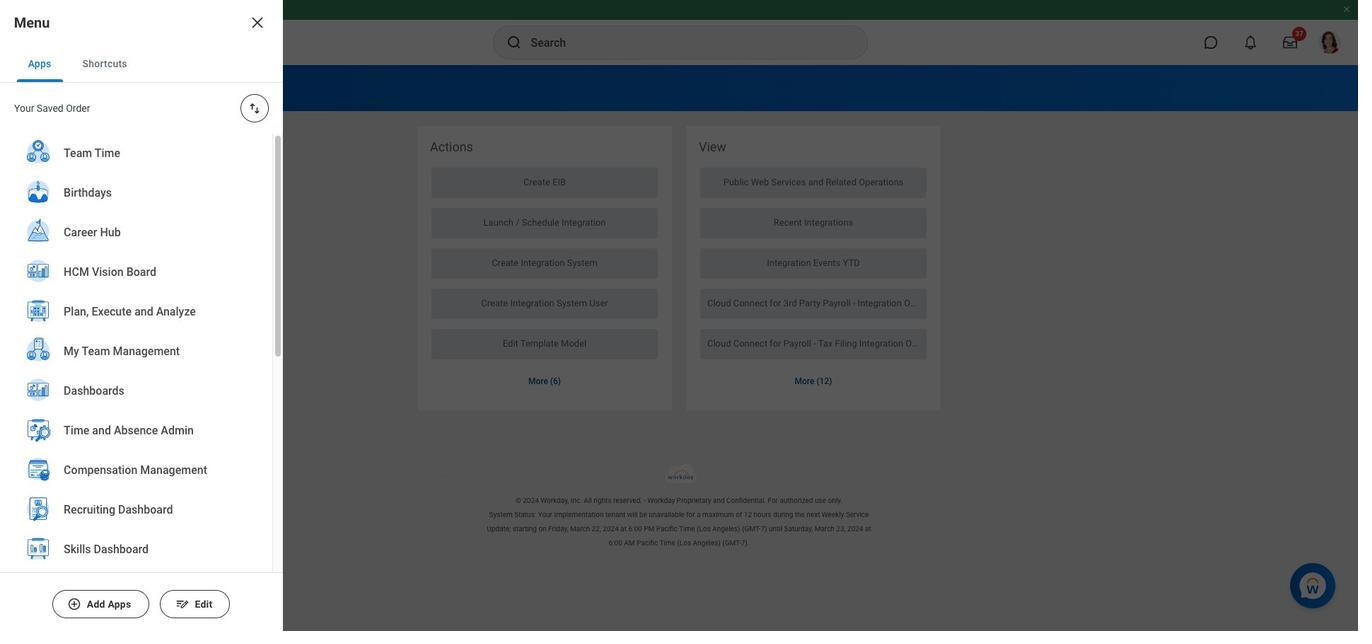 Task type: locate. For each thing, give the bounding box(es) containing it.
global navigation dialog
[[0, 0, 283, 631]]

search image
[[506, 34, 523, 51]]

banner
[[0, 0, 1359, 65]]

profile logan mcneil element
[[1311, 27, 1350, 58]]

main content
[[0, 65, 1359, 441]]

learning admin image
[[24, 571, 64, 608]]

plus circle image
[[67, 597, 81, 611]]

previous page image
[[25, 78, 42, 95]]

footer
[[0, 464, 1359, 551]]

list inside global navigation dialog
[[0, 134, 272, 631]]

list
[[0, 134, 272, 631]]

sort image
[[248, 101, 262, 115]]

close environment banner image
[[1343, 5, 1352, 13]]

tab list
[[0, 45, 283, 83]]



Task type: describe. For each thing, give the bounding box(es) containing it.
x image
[[249, 14, 266, 31]]

notifications large image
[[1244, 35, 1258, 50]]

inbox large image
[[1284, 35, 1298, 50]]

text edit image
[[175, 597, 190, 611]]



Task type: vqa. For each thing, say whether or not it's contained in the screenshot.
2nd inbox icon from the top
no



